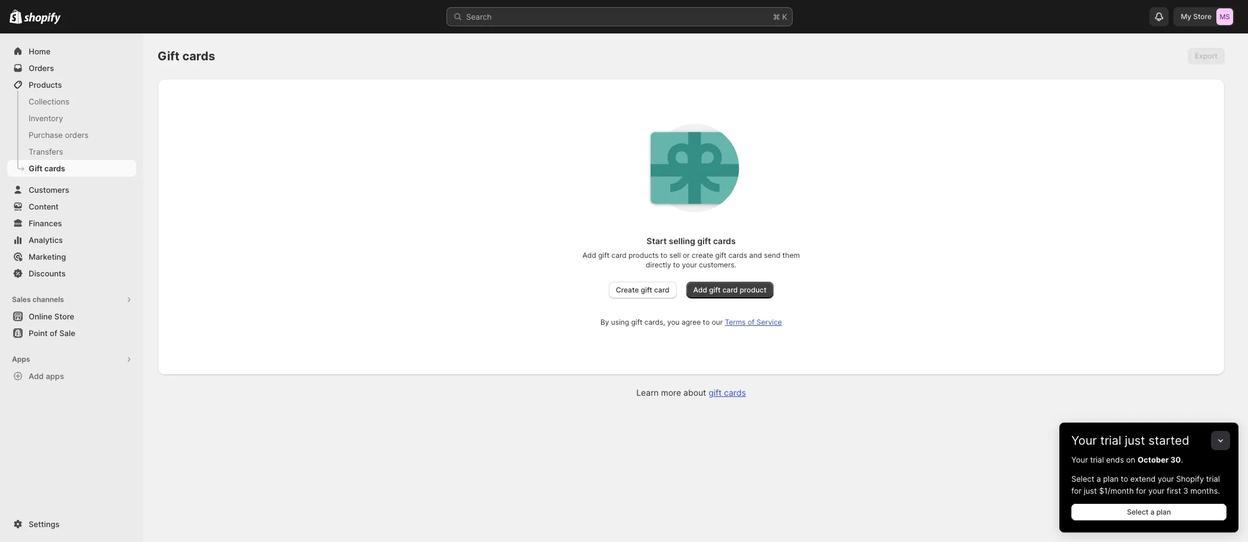 Task type: describe. For each thing, give the bounding box(es) containing it.
card for create gift card
[[654, 285, 670, 294]]

orders
[[65, 130, 89, 140]]

select a plan to extend your shopify trial for just $1/month for your first 3 months.
[[1072, 474, 1221, 496]]

products
[[629, 251, 659, 260]]

card for add gift card products to sell or create gift cards and send them directly to your customers.
[[612, 251, 627, 260]]

analytics link
[[7, 232, 136, 248]]

a for select a plan to extend your shopify trial for just $1/month for your first 3 months.
[[1097, 474, 1101, 484]]

our
[[712, 318, 723, 327]]

started
[[1149, 433, 1190, 448]]

customers link
[[7, 182, 136, 198]]

point
[[29, 328, 48, 338]]

point of sale
[[29, 328, 75, 338]]

and
[[750, 251, 762, 260]]

k
[[783, 12, 788, 21]]

transfers
[[29, 147, 63, 156]]

gift inside button
[[709, 285, 721, 294]]

inventory link
[[7, 110, 136, 127]]

export button
[[1188, 48, 1225, 64]]

0 horizontal spatial shopify image
[[10, 9, 22, 24]]

using
[[611, 318, 629, 327]]

⌘ k
[[773, 12, 788, 21]]

just inside 'dropdown button'
[[1125, 433, 1146, 448]]

add apps
[[29, 371, 64, 381]]

plan for select a plan to extend your shopify trial for just $1/month for your first 3 months.
[[1104, 474, 1119, 484]]

your for your trial just started
[[1072, 433, 1097, 448]]

orders link
[[7, 60, 136, 76]]

30
[[1171, 455, 1181, 465]]

collections
[[29, 97, 69, 106]]

your for your trial ends on october 30 .
[[1072, 455, 1088, 465]]

settings
[[29, 519, 60, 529]]

2 vertical spatial your
[[1149, 486, 1165, 496]]

sales channels button
[[7, 291, 136, 308]]

purchase orders link
[[7, 127, 136, 143]]

apps
[[12, 355, 30, 364]]

gift left products
[[598, 251, 610, 260]]

learn
[[637, 388, 659, 398]]

add gift card products to sell or create gift cards and send them directly to your customers.
[[583, 251, 800, 269]]

export
[[1195, 51, 1218, 60]]

to left our on the bottom right of the page
[[703, 318, 710, 327]]

sales
[[12, 295, 31, 304]]

gift up create
[[698, 236, 711, 246]]

customers
[[29, 185, 69, 195]]

your trial just started
[[1072, 433, 1190, 448]]

plan for select a plan
[[1157, 508, 1171, 516]]

point of sale button
[[0, 325, 143, 342]]

terms of service link
[[725, 318, 782, 327]]

trial for just
[[1101, 433, 1122, 448]]

apps button
[[7, 351, 136, 368]]

marketing
[[29, 252, 66, 262]]

of inside button
[[50, 328, 57, 338]]

customers.
[[699, 260, 737, 269]]

months.
[[1191, 486, 1221, 496]]

gift cards link
[[709, 388, 746, 398]]

trial for ends
[[1091, 455, 1104, 465]]

store for online store
[[54, 312, 74, 321]]

sale
[[59, 328, 75, 338]]

them
[[783, 251, 800, 260]]

you
[[668, 318, 680, 327]]

my store image
[[1217, 8, 1234, 25]]

online store button
[[0, 308, 143, 325]]

apps
[[46, 371, 64, 381]]

your trial just started element
[[1060, 454, 1239, 533]]

discounts link
[[7, 265, 136, 282]]

gift right about
[[709, 388, 722, 398]]

1 vertical spatial gift
[[29, 164, 42, 173]]

point of sale link
[[7, 325, 136, 342]]

agree
[[682, 318, 701, 327]]

store for my store
[[1194, 12, 1212, 21]]

by
[[601, 318, 609, 327]]

sales channels
[[12, 295, 64, 304]]

1 horizontal spatial gift
[[158, 49, 180, 63]]

to inside select a plan to extend your shopify trial for just $1/month for your first 3 months.
[[1121, 474, 1129, 484]]

products
[[29, 80, 62, 90]]

add apps button
[[7, 368, 136, 385]]

start
[[647, 236, 667, 246]]

online store
[[29, 312, 74, 321]]

$1/month
[[1100, 486, 1134, 496]]

my
[[1181, 12, 1192, 21]]

content
[[29, 202, 59, 211]]

inventory
[[29, 113, 63, 123]]

select a plan link
[[1072, 504, 1227, 521]]

products link
[[7, 76, 136, 93]]



Task type: vqa. For each thing, say whether or not it's contained in the screenshot.
'trial' to the bottom
yes



Task type: locate. For each thing, give the bounding box(es) containing it.
analytics
[[29, 235, 63, 245]]

0 vertical spatial gift
[[158, 49, 180, 63]]

discounts
[[29, 269, 66, 278]]

just inside select a plan to extend your shopify trial for just $1/month for your first 3 months.
[[1084, 486, 1097, 496]]

1 horizontal spatial store
[[1194, 12, 1212, 21]]

directly
[[646, 260, 671, 269]]

your up your trial ends on october 30 .
[[1072, 433, 1097, 448]]

2 horizontal spatial add
[[694, 285, 707, 294]]

1 vertical spatial your
[[1158, 474, 1174, 484]]

0 vertical spatial select
[[1072, 474, 1095, 484]]

0 vertical spatial just
[[1125, 433, 1146, 448]]

gift down customers.
[[709, 285, 721, 294]]

0 vertical spatial plan
[[1104, 474, 1119, 484]]

.
[[1181, 455, 1184, 465]]

content link
[[7, 198, 136, 215]]

1 vertical spatial add
[[694, 285, 707, 294]]

1 vertical spatial select
[[1127, 508, 1149, 516]]

settings link
[[7, 516, 136, 533]]

select down select a plan to extend your shopify trial for just $1/month for your first 3 months.
[[1127, 508, 1149, 516]]

0 horizontal spatial add
[[29, 371, 44, 381]]

your
[[1072, 433, 1097, 448], [1072, 455, 1088, 465]]

for down extend
[[1136, 486, 1147, 496]]

create gift card
[[616, 285, 670, 294]]

add down customers.
[[694, 285, 707, 294]]

to
[[661, 251, 668, 260], [673, 260, 680, 269], [703, 318, 710, 327], [1121, 474, 1129, 484]]

1 vertical spatial just
[[1084, 486, 1097, 496]]

3
[[1184, 486, 1189, 496]]

plan
[[1104, 474, 1119, 484], [1157, 508, 1171, 516]]

select
[[1072, 474, 1095, 484], [1127, 508, 1149, 516]]

learn more about gift cards
[[637, 388, 746, 398]]

for left $1/month
[[1072, 486, 1082, 496]]

select inside select a plan to extend your shopify trial for just $1/month for your first 3 months.
[[1072, 474, 1095, 484]]

0 vertical spatial a
[[1097, 474, 1101, 484]]

card inside add gift card products to sell or create gift cards and send them directly to your customers.
[[612, 251, 627, 260]]

of right terms
[[748, 318, 755, 327]]

trial up ends
[[1101, 433, 1122, 448]]

your inside add gift card products to sell or create gift cards and send them directly to your customers.
[[682, 260, 697, 269]]

card
[[612, 251, 627, 260], [654, 285, 670, 294], [723, 285, 738, 294]]

gift
[[698, 236, 711, 246], [598, 251, 610, 260], [716, 251, 727, 260], [641, 285, 653, 294], [709, 285, 721, 294], [631, 318, 643, 327], [709, 388, 722, 398]]

0 vertical spatial of
[[748, 318, 755, 327]]

1 vertical spatial plan
[[1157, 508, 1171, 516]]

finances
[[29, 219, 62, 228]]

to up directly
[[661, 251, 668, 260]]

add gift card product
[[694, 285, 767, 294]]

1 for from the left
[[1072, 486, 1082, 496]]

october
[[1138, 455, 1169, 465]]

2 vertical spatial trial
[[1207, 474, 1220, 484]]

gift inside "button"
[[641, 285, 653, 294]]

trial up the months.
[[1207, 474, 1220, 484]]

add for add gift card product
[[694, 285, 707, 294]]

your left ends
[[1072, 455, 1088, 465]]

2 your from the top
[[1072, 455, 1088, 465]]

add gift card product button
[[686, 282, 774, 299]]

0 horizontal spatial select
[[1072, 474, 1095, 484]]

your
[[682, 260, 697, 269], [1158, 474, 1174, 484], [1149, 486, 1165, 496]]

add inside button
[[29, 371, 44, 381]]

1 your from the top
[[1072, 433, 1097, 448]]

gift cards
[[158, 49, 215, 63], [29, 164, 65, 173]]

add left apps on the left of the page
[[29, 371, 44, 381]]

select down your trial ends on october 30 .
[[1072, 474, 1095, 484]]

store inside button
[[54, 312, 74, 321]]

add for add apps
[[29, 371, 44, 381]]

card down directly
[[654, 285, 670, 294]]

1 horizontal spatial just
[[1125, 433, 1146, 448]]

1 vertical spatial of
[[50, 328, 57, 338]]

1 vertical spatial a
[[1151, 508, 1155, 516]]

your down or in the top of the page
[[682, 260, 697, 269]]

create gift card button
[[609, 282, 677, 299]]

by using gift cards, you agree to our terms of service
[[601, 318, 782, 327]]

a down select a plan to extend your shopify trial for just $1/month for your first 3 months.
[[1151, 508, 1155, 516]]

or
[[683, 251, 690, 260]]

create
[[692, 251, 714, 260]]

0 vertical spatial your
[[682, 260, 697, 269]]

on
[[1127, 455, 1136, 465]]

cards
[[182, 49, 215, 63], [44, 164, 65, 173], [713, 236, 736, 246], [729, 251, 748, 260], [724, 388, 746, 398]]

terms
[[725, 318, 746, 327]]

0 horizontal spatial just
[[1084, 486, 1097, 496]]

online
[[29, 312, 52, 321]]

shopify image
[[10, 9, 22, 24], [24, 12, 61, 24]]

2 for from the left
[[1136, 486, 1147, 496]]

store up the "sale"
[[54, 312, 74, 321]]

shopify
[[1177, 474, 1204, 484]]

search
[[466, 12, 492, 21]]

1 horizontal spatial card
[[654, 285, 670, 294]]

trial inside select a plan to extend your shopify trial for just $1/month for your first 3 months.
[[1207, 474, 1220, 484]]

service
[[757, 318, 782, 327]]

your inside your trial just started element
[[1072, 455, 1088, 465]]

store right my
[[1194, 12, 1212, 21]]

your up first
[[1158, 474, 1174, 484]]

gift right create
[[641, 285, 653, 294]]

your left first
[[1149, 486, 1165, 496]]

a inside the select a plan link
[[1151, 508, 1155, 516]]

1 vertical spatial your
[[1072, 455, 1088, 465]]

0 vertical spatial store
[[1194, 12, 1212, 21]]

0 vertical spatial your
[[1072, 433, 1097, 448]]

to up $1/month
[[1121, 474, 1129, 484]]

product
[[740, 285, 767, 294]]

gift right using
[[631, 318, 643, 327]]

send
[[764, 251, 781, 260]]

about
[[684, 388, 707, 398]]

cards inside add gift card products to sell or create gift cards and send them directly to your customers.
[[729, 251, 748, 260]]

sell
[[670, 251, 681, 260]]

1 horizontal spatial a
[[1151, 508, 1155, 516]]

your inside 'dropdown button'
[[1072, 433, 1097, 448]]

1 horizontal spatial plan
[[1157, 508, 1171, 516]]

orders
[[29, 63, 54, 73]]

1 vertical spatial store
[[54, 312, 74, 321]]

trial left ends
[[1091, 455, 1104, 465]]

finances link
[[7, 215, 136, 232]]

0 horizontal spatial of
[[50, 328, 57, 338]]

card inside button
[[723, 285, 738, 294]]

for
[[1072, 486, 1082, 496], [1136, 486, 1147, 496]]

0 vertical spatial trial
[[1101, 433, 1122, 448]]

create
[[616, 285, 639, 294]]

2 horizontal spatial card
[[723, 285, 738, 294]]

0 horizontal spatial gift cards
[[29, 164, 65, 173]]

2 vertical spatial add
[[29, 371, 44, 381]]

card inside "button"
[[654, 285, 670, 294]]

home
[[29, 47, 51, 56]]

0 horizontal spatial plan
[[1104, 474, 1119, 484]]

card left product
[[723, 285, 738, 294]]

purchase
[[29, 130, 63, 140]]

online store link
[[7, 308, 136, 325]]

just up on
[[1125, 433, 1146, 448]]

of left the "sale"
[[50, 328, 57, 338]]

1 horizontal spatial of
[[748, 318, 755, 327]]

marketing link
[[7, 248, 136, 265]]

just
[[1125, 433, 1146, 448], [1084, 486, 1097, 496]]

just left $1/month
[[1084, 486, 1097, 496]]

more
[[661, 388, 681, 398]]

1 horizontal spatial add
[[583, 251, 596, 260]]

1 vertical spatial trial
[[1091, 455, 1104, 465]]

select for select a plan to extend your shopify trial for just $1/month for your first 3 months.
[[1072, 474, 1095, 484]]

0 horizontal spatial gift
[[29, 164, 42, 173]]

select a plan
[[1127, 508, 1171, 516]]

collections link
[[7, 93, 136, 110]]

my store
[[1181, 12, 1212, 21]]

0 horizontal spatial store
[[54, 312, 74, 321]]

1 horizontal spatial for
[[1136, 486, 1147, 496]]

gift cards link
[[7, 160, 136, 177]]

to down the sell
[[673, 260, 680, 269]]

⌘
[[773, 12, 780, 21]]

0 horizontal spatial for
[[1072, 486, 1082, 496]]

home link
[[7, 43, 136, 60]]

1 horizontal spatial select
[[1127, 508, 1149, 516]]

0 vertical spatial add
[[583, 251, 596, 260]]

1 vertical spatial gift cards
[[29, 164, 65, 173]]

cards,
[[645, 318, 666, 327]]

card for add gift card product
[[723, 285, 738, 294]]

ends
[[1107, 455, 1124, 465]]

transfers link
[[7, 143, 136, 160]]

add left products
[[583, 251, 596, 260]]

1 horizontal spatial shopify image
[[24, 12, 61, 24]]

card left products
[[612, 251, 627, 260]]

add inside button
[[694, 285, 707, 294]]

a for select a plan
[[1151, 508, 1155, 516]]

select for select a plan
[[1127, 508, 1149, 516]]

a inside select a plan to extend your shopify trial for just $1/month for your first 3 months.
[[1097, 474, 1101, 484]]

gift up customers.
[[716, 251, 727, 260]]

0 horizontal spatial a
[[1097, 474, 1101, 484]]

add inside add gift card products to sell or create gift cards and send them directly to your customers.
[[583, 251, 596, 260]]

selling
[[669, 236, 696, 246]]

purchase orders
[[29, 130, 89, 140]]

plan inside select a plan to extend your shopify trial for just $1/month for your first 3 months.
[[1104, 474, 1119, 484]]

0 vertical spatial gift cards
[[158, 49, 215, 63]]

trial inside the your trial just started 'dropdown button'
[[1101, 433, 1122, 448]]

a up $1/month
[[1097, 474, 1101, 484]]

start selling gift cards
[[647, 236, 736, 246]]

0 horizontal spatial card
[[612, 251, 627, 260]]

extend
[[1131, 474, 1156, 484]]

your trial ends on october 30 .
[[1072, 455, 1184, 465]]

add for add gift card products to sell or create gift cards and send them directly to your customers.
[[583, 251, 596, 260]]

first
[[1167, 486, 1182, 496]]

plan down first
[[1157, 508, 1171, 516]]

1 horizontal spatial gift cards
[[158, 49, 215, 63]]

plan up $1/month
[[1104, 474, 1119, 484]]



